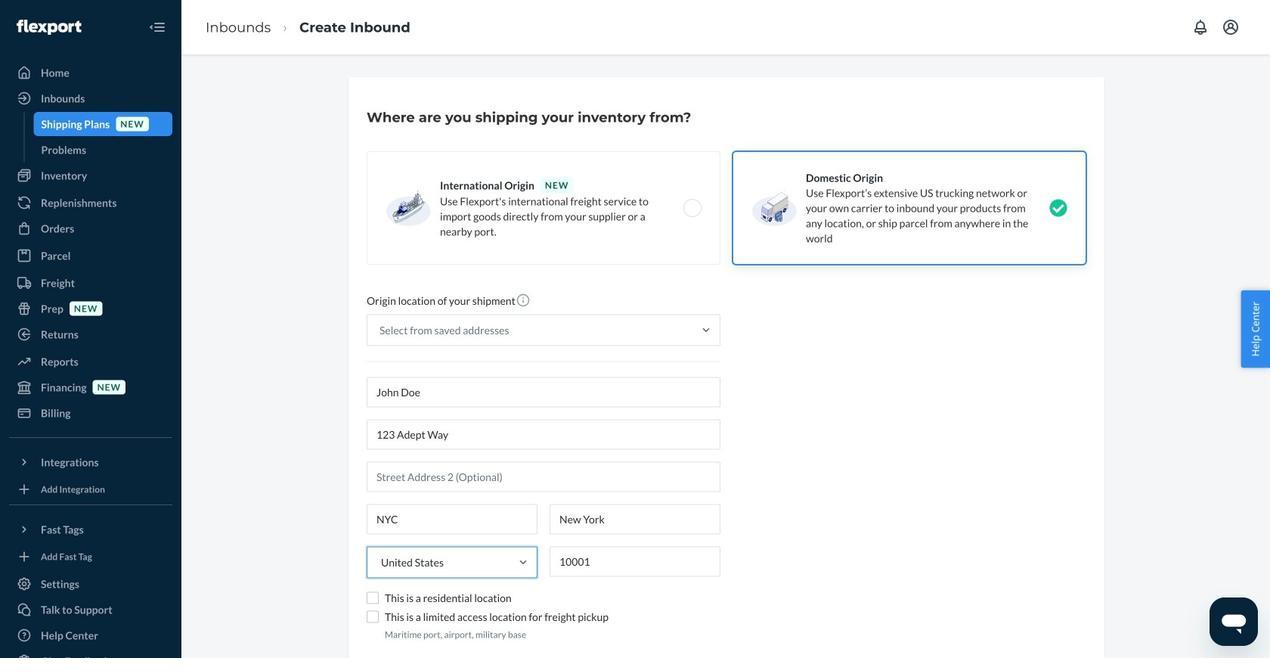 Task type: describe. For each thing, give the bounding box(es) containing it.
Street Address 2 (Optional) text field
[[367, 462, 721, 492]]

First & Last Name text field
[[367, 377, 721, 407]]

open notifications image
[[1192, 18, 1210, 36]]

breadcrumbs navigation
[[194, 5, 423, 49]]

close navigation image
[[148, 18, 166, 36]]



Task type: vqa. For each thing, say whether or not it's contained in the screenshot.
Open notifications icon
yes



Task type: locate. For each thing, give the bounding box(es) containing it.
flexport logo image
[[17, 20, 81, 35]]

open account menu image
[[1223, 18, 1241, 36]]

State text field
[[550, 504, 721, 534]]

None checkbox
[[367, 592, 379, 604]]

ZIP Code text field
[[550, 547, 721, 577]]

check circle image
[[1050, 199, 1068, 217]]

Street Address text field
[[367, 419, 721, 450]]

None checkbox
[[367, 611, 379, 623]]

City text field
[[367, 504, 538, 534]]



